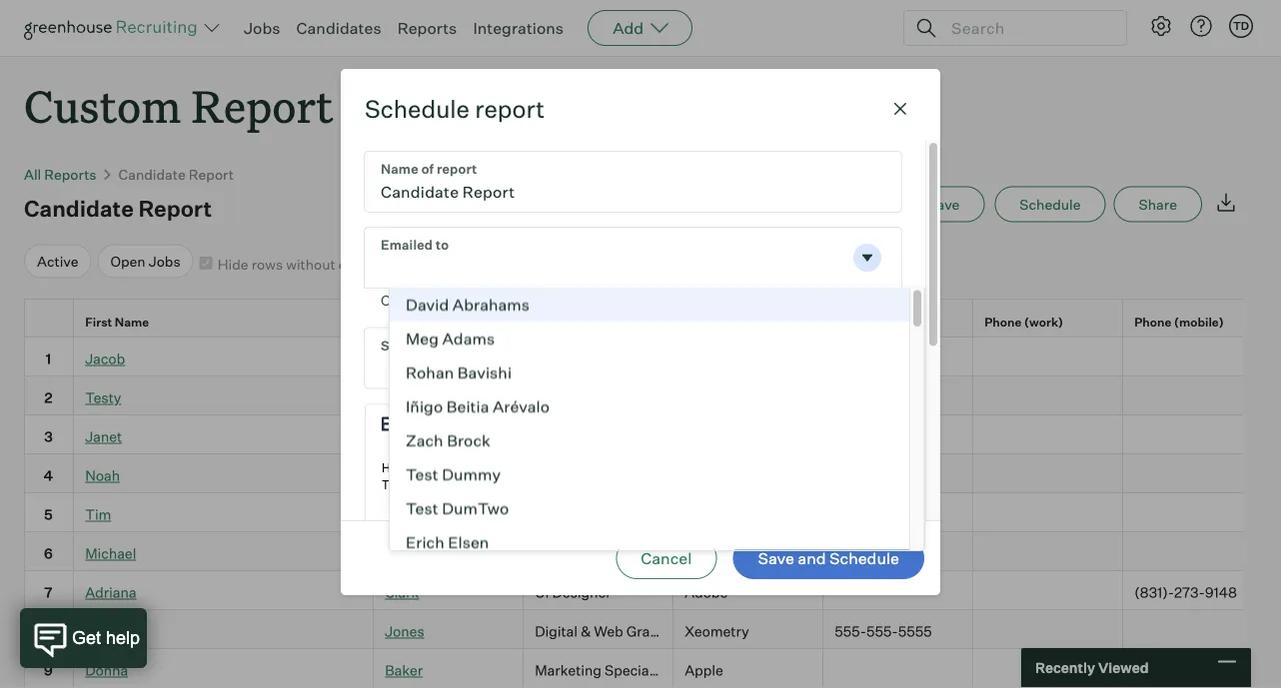 Task type: describe. For each thing, give the bounding box(es) containing it.
5555 for burton
[[898, 506, 932, 524]]

1 vertical spatial candidate
[[24, 195, 134, 222]]

custom
[[24, 76, 181, 135]]

(work)
[[1024, 314, 1064, 329]]

marketing specialist
[[535, 662, 669, 680]]

5 cell
[[24, 493, 74, 532]]

jacob link
[[85, 350, 125, 368]]

permissions
[[590, 292, 674, 309]]

janet link
[[85, 428, 122, 446]]

iñigo
[[406, 396, 443, 416]]

1 horizontal spatial jobs
[[244, 18, 280, 38]]

dummy
[[442, 464, 501, 484]]

foodies
[[685, 545, 737, 563]]

0 vertical spatial designer
[[552, 584, 611, 602]]

row containing first name
[[24, 299, 1281, 343]]

0 vertical spatial reports
[[397, 18, 457, 38]]

none text field inside only users with the necessary permissions will see the full report field
[[381, 256, 389, 280]]

row containing 3
[[24, 415, 1281, 454]]

adobe
[[685, 584, 728, 602]]

phone (work)
[[985, 314, 1064, 329]]

name for first name
[[115, 314, 149, 329]]

phone (mobile)
[[1135, 314, 1224, 329]]

test dumtwo
[[406, 498, 509, 518]]

row containing 6
[[24, 532, 1281, 571]]

recently viewed
[[1036, 660, 1149, 677]]

&
[[581, 623, 591, 641]]

burton
[[385, 506, 430, 524]]

integrations
[[473, 18, 564, 38]]

1 horizontal spatial schedule
[[830, 549, 900, 569]]

active
[[37, 253, 78, 270]]

1 vertical spatial jobs
[[149, 253, 181, 270]]

rohan
[[406, 362, 454, 382]]

iñigo beitia arévalo option
[[390, 389, 910, 423]]

td button
[[1229, 14, 1253, 38]]

meg
[[406, 328, 439, 348]]

donna
[[85, 662, 128, 680]]

noah link
[[85, 467, 120, 485]]

integrations link
[[473, 18, 564, 38]]

share button
[[1114, 187, 1202, 223]]

Only users with the necessary permissions will see the full report field
[[365, 228, 902, 312]]

name for last name
[[413, 314, 448, 329]]

save button
[[903, 187, 985, 223]]

title
[[535, 314, 562, 329]]

see
[[705, 292, 729, 309]]

7
[[44, 584, 52, 602]]

and
[[798, 549, 826, 569]]

1 vertical spatial candidate report
[[24, 195, 212, 222]]

tim
[[85, 506, 111, 524]]

candidates link
[[296, 18, 381, 38]]

test dummy option
[[390, 457, 910, 491]]

001-
[[1135, 662, 1165, 680]]

0 horizontal spatial report
[[475, 94, 545, 124]]

2561
[[893, 545, 924, 563]]

candidate report link
[[119, 166, 234, 183]]

configure image
[[1150, 14, 1174, 38]]

add
[[613, 18, 644, 38]]

last name
[[385, 314, 448, 329]]

baker
[[385, 662, 423, 680]]

burton link
[[385, 506, 430, 524]]

sharpay
[[85, 623, 140, 641]]

david abrahams option
[[390, 287, 910, 321]]

0 vertical spatial report
[[191, 76, 333, 135]]

necessary
[[516, 292, 587, 309]]

8 cell
[[24, 610, 74, 649]]

report inside field
[[783, 292, 826, 309]]

row containing 2
[[24, 377, 1281, 415]]

9
[[44, 662, 53, 680]]

download image
[[1214, 191, 1238, 215]]

tester link
[[385, 389, 427, 407]]

rohan bavishi option
[[390, 355, 910, 389]]

row containing 9
[[24, 649, 1281, 688]]

1 the from the left
[[490, 292, 513, 309]]

555-555-5555 for rogers
[[835, 350, 932, 368]]

add button
[[588, 10, 693, 46]]

1 cell
[[24, 338, 74, 377]]

testy link
[[85, 389, 121, 407]]

reports link
[[397, 18, 457, 38]]

472-
[[863, 545, 893, 563]]

001-157-278-6653x014
[[1135, 662, 1281, 680]]

donna link
[[85, 662, 128, 680]]

1 vertical spatial report
[[189, 166, 234, 183]]

wong link
[[385, 428, 423, 446]]

cancel
[[641, 549, 692, 569]]

278-
[[1192, 662, 1223, 680]]

viewed
[[1098, 660, 1149, 677]]

candidates
[[296, 18, 381, 38]]

save and schedule this report to revisit it! element
[[903, 187, 995, 223]]

save and schedule
[[758, 549, 900, 569]]

david abrahams
[[406, 294, 530, 314]]

list box containing david abrahams
[[389, 287, 926, 689]]

toggle flyout image
[[858, 248, 878, 268]]

first name
[[85, 314, 149, 329]]

ui
[[535, 584, 549, 602]]

harlow link
[[385, 467, 432, 485]]

row containing 4
[[24, 454, 1281, 493]]

0 vertical spatial candidate
[[119, 166, 186, 183]]

phone (home)
[[835, 314, 917, 329]]

last
[[385, 314, 411, 329]]

5555 for rogers
[[898, 350, 932, 368]]

jones link
[[385, 623, 425, 641]]

td
[[1233, 19, 1250, 32]]

215-472-2561
[[835, 545, 924, 563]]

digital & web graphic designer
[[535, 623, 741, 641]]

harlow
[[385, 467, 432, 485]]

close modal icon image
[[889, 97, 913, 121]]

rohan bavishi
[[406, 362, 512, 382]]

iñigo beitia arévalo
[[406, 396, 550, 416]]



Task type: vqa. For each thing, say whether or not it's contained in the screenshot.
multiple to the left
no



Task type: locate. For each thing, give the bounding box(es) containing it.
5 row from the top
[[24, 454, 1281, 493]]

0 vertical spatial save
[[928, 196, 960, 213]]

report right full
[[783, 292, 826, 309]]

1 vertical spatial report
[[783, 292, 826, 309]]

1 horizontal spatial name
[[413, 314, 448, 329]]

3 5555 from the top
[[898, 506, 932, 524]]

row down iñigo beitia arévalo option
[[24, 454, 1281, 493]]

erich
[[406, 532, 445, 552]]

bavishi
[[458, 362, 512, 382]]

phone for phone (home)
[[835, 314, 872, 329]]

save and schedule button
[[733, 538, 925, 580]]

jobs right open
[[149, 253, 181, 270]]

jones
[[385, 623, 425, 641]]

555-555-5555 for burton
[[835, 506, 932, 524]]

adriana
[[85, 584, 137, 602]]

share
[[1139, 196, 1178, 213]]

row up iñigo beitia arévalo option
[[24, 338, 1281, 377]]

schedule report
[[365, 94, 545, 124]]

3 phone from the left
[[1135, 314, 1172, 329]]

9 cell
[[24, 649, 74, 688]]

cancel button
[[616, 538, 717, 580]]

save for save
[[928, 196, 960, 213]]

1 vertical spatial test
[[406, 498, 438, 518]]

273-
[[1175, 584, 1205, 602]]

3
[[44, 428, 53, 446]]

custom report
[[24, 76, 333, 135]]

name down 'users'
[[413, 314, 448, 329]]

digital
[[535, 623, 578, 641]]

10 row from the top
[[24, 649, 1281, 688]]

row containing 7
[[24, 571, 1281, 610]]

1 vertical spatial designer
[[681, 623, 741, 641]]

7 row from the top
[[24, 532, 1281, 571]]

brock
[[447, 430, 491, 450]]

recently
[[1036, 660, 1096, 677]]

1 vertical spatial schedule
[[1020, 196, 1081, 213]]

4 5555 from the top
[[898, 623, 932, 641]]

candidate report up open
[[24, 195, 212, 222]]

test inside option
[[406, 464, 438, 484]]

0 horizontal spatial reports
[[44, 166, 97, 183]]

row containing 8
[[24, 610, 1281, 649]]

1 horizontal spatial reports
[[397, 18, 457, 38]]

rogers
[[385, 350, 432, 368]]

report down candidate report link
[[138, 195, 212, 222]]

None text field
[[381, 256, 389, 280]]

1 vertical spatial reports
[[44, 166, 97, 183]]

2 row from the top
[[24, 338, 1281, 377]]

1 horizontal spatial save
[[928, 196, 960, 213]]

the right with
[[490, 292, 513, 309]]

noah
[[85, 467, 120, 485]]

only
[[381, 292, 413, 309]]

phone left (work)
[[985, 314, 1022, 329]]

designer down adobe
[[681, 623, 741, 641]]

row down the test dummy option
[[24, 493, 1281, 532]]

9 row from the top
[[24, 610, 1281, 649]]

save for save and schedule
[[758, 549, 795, 569]]

david
[[406, 294, 449, 314]]

test for test dummy
[[406, 464, 438, 484]]

0 vertical spatial test
[[406, 464, 438, 484]]

toolbar
[[366, 405, 607, 444], [607, 405, 718, 444], [718, 405, 795, 444]]

phone for phone (mobile)
[[1135, 314, 1172, 329]]

2 vertical spatial report
[[138, 195, 212, 222]]

schedule
[[365, 94, 470, 124], [1020, 196, 1081, 213], [830, 549, 900, 569]]

dumtwo
[[442, 498, 509, 518]]

0 horizontal spatial the
[[490, 292, 513, 309]]

michael
[[85, 545, 136, 563]]

0 vertical spatial schedule
[[365, 94, 470, 124]]

testy
[[85, 389, 121, 407]]

1 horizontal spatial phone
[[985, 314, 1022, 329]]

row up zach brock option
[[24, 377, 1281, 415]]

Search text field
[[947, 13, 1109, 42]]

row down test dumtwo option
[[24, 532, 1281, 571]]

first
[[85, 314, 112, 329]]

company
[[685, 314, 741, 329]]

test dumtwo option
[[390, 491, 910, 525]]

wong
[[385, 428, 423, 446]]

0 horizontal spatial jobs
[[149, 253, 181, 270]]

555-555-5555
[[835, 350, 932, 368], [835, 467, 932, 485], [835, 506, 932, 524], [835, 623, 932, 641]]

report
[[475, 94, 545, 124], [783, 292, 826, 309]]

all reports link
[[24, 166, 97, 183]]

1 phone from the left
[[835, 314, 872, 329]]

0 horizontal spatial schedule
[[365, 94, 470, 124]]

1 vertical spatial save
[[758, 549, 795, 569]]

0 vertical spatial report
[[475, 94, 545, 124]]

row up specialist
[[24, 610, 1281, 649]]

5555
[[898, 350, 932, 368], [898, 467, 932, 485], [898, 506, 932, 524], [898, 623, 932, 641]]

2 cell
[[24, 377, 74, 415]]

will
[[678, 292, 701, 309]]

3 555-555-5555 from the top
[[835, 506, 932, 524]]

td button
[[1225, 10, 1257, 42]]

clark link
[[385, 584, 419, 602]]

candidate down the all reports
[[24, 195, 134, 222]]

1 toolbar from the left
[[366, 405, 607, 444]]

name
[[115, 314, 149, 329], [413, 314, 448, 329]]

users
[[416, 292, 454, 309]]

the left full
[[732, 292, 755, 309]]

jacob
[[85, 350, 125, 368]]

2 toolbar from the left
[[607, 405, 718, 444]]

(home)
[[874, 314, 917, 329]]

save
[[928, 196, 960, 213], [758, 549, 795, 569]]

report down 'custom report'
[[189, 166, 234, 183]]

1 test from the top
[[406, 464, 438, 484]]

0 vertical spatial candidate report
[[119, 166, 234, 183]]

cell
[[524, 338, 674, 377], [674, 338, 824, 377], [974, 338, 1124, 377], [1124, 338, 1273, 377], [524, 377, 674, 415], [674, 377, 824, 415], [824, 377, 974, 415], [974, 377, 1124, 415], [1124, 377, 1273, 415], [524, 415, 674, 454], [674, 415, 824, 454], [824, 415, 974, 454], [974, 415, 1124, 454], [1124, 415, 1273, 454], [524, 454, 674, 493], [674, 454, 824, 493], [974, 454, 1124, 493], [1124, 454, 1273, 493], [524, 493, 674, 532], [674, 493, 824, 532], [974, 493, 1124, 532], [1124, 493, 1273, 532], [974, 532, 1124, 571], [1124, 532, 1273, 571], [824, 571, 974, 610], [974, 571, 1124, 610], [974, 610, 1124, 649], [1124, 610, 1273, 649], [824, 649, 974, 688], [974, 649, 1124, 688]]

meg adams option
[[390, 321, 910, 355]]

row up rohan bavishi option
[[24, 299, 1281, 343]]

reports up schedule report
[[397, 18, 457, 38]]

3 toolbar from the left
[[718, 405, 795, 444]]

jobs
[[244, 18, 280, 38], [149, 253, 181, 270]]

save inside save and schedule button
[[758, 549, 795, 569]]

0 horizontal spatial designer
[[552, 584, 611, 602]]

with
[[457, 292, 487, 309]]

0 vertical spatial jobs
[[244, 18, 280, 38]]

michael link
[[85, 545, 136, 563]]

test
[[406, 464, 438, 484], [406, 498, 438, 518]]

list box
[[389, 287, 926, 689]]

name right first
[[115, 314, 149, 329]]

2
[[44, 389, 53, 407]]

4
[[44, 467, 53, 485]]

reports
[[397, 18, 457, 38], [44, 166, 97, 183]]

save inside save button
[[928, 196, 960, 213]]

baker link
[[385, 662, 423, 680]]

greenhouse recruiting image
[[24, 16, 204, 40]]

2 5555 from the top
[[898, 467, 932, 485]]

row up the test dummy option
[[24, 415, 1281, 454]]

1 555-555-5555 from the top
[[835, 350, 932, 368]]

the
[[490, 292, 513, 309], [732, 292, 755, 309]]

5555 for harlow
[[898, 467, 932, 485]]

candidate report down 'custom report'
[[119, 166, 234, 183]]

2 test from the top
[[406, 498, 438, 518]]

designer up &
[[552, 584, 611, 602]]

beitia
[[447, 396, 489, 416]]

jobs left candidates link
[[244, 18, 280, 38]]

9148
[[1205, 584, 1237, 602]]

phone left (mobile)
[[1135, 314, 1172, 329]]

555-555-5555 for harlow
[[835, 467, 932, 485]]

2 vertical spatial schedule
[[830, 549, 900, 569]]

adriana link
[[85, 584, 137, 602]]

candidate
[[119, 166, 186, 183], [24, 195, 134, 222]]

erich elsen option
[[390, 525, 910, 559]]

clark
[[385, 584, 419, 602]]

(831)-
[[1135, 584, 1175, 602]]

8 row from the top
[[24, 571, 1281, 610]]

janet
[[85, 428, 122, 446]]

table
[[24, 299, 1281, 689]]

2 the from the left
[[732, 292, 755, 309]]

table containing 1
[[24, 299, 1281, 689]]

(mobile)
[[1174, 314, 1224, 329]]

2 phone from the left
[[985, 314, 1022, 329]]

schedule for schedule report
[[365, 94, 470, 124]]

schedule for schedule
[[1020, 196, 1081, 213]]

4 555-555-5555 from the top
[[835, 623, 932, 641]]

4 cell
[[24, 454, 74, 493]]

1 horizontal spatial report
[[783, 292, 826, 309]]

open
[[110, 253, 146, 270]]

1 name from the left
[[115, 314, 149, 329]]

2 555-555-5555 from the top
[[835, 467, 932, 485]]

row containing 5
[[24, 493, 1281, 532]]

555-555-5555 for jones
[[835, 623, 932, 641]]

1 horizontal spatial designer
[[681, 623, 741, 641]]

None checkbox
[[200, 257, 213, 270]]

3 row from the top
[[24, 377, 1281, 415]]

row down graphic at bottom
[[24, 649, 1281, 688]]

row
[[24, 299, 1281, 343], [24, 338, 1281, 377], [24, 377, 1281, 415], [24, 415, 1281, 454], [24, 454, 1281, 493], [24, 493, 1281, 532], [24, 532, 1281, 571], [24, 571, 1281, 610], [24, 610, 1281, 649], [24, 649, 1281, 688]]

2 name from the left
[[413, 314, 448, 329]]

(831)-273-9148
[[1135, 584, 1237, 602]]

None text field
[[365, 152, 902, 212], [365, 328, 902, 388], [365, 152, 902, 212], [365, 328, 902, 388]]

xeometry
[[685, 623, 749, 641]]

0 horizontal spatial phone
[[835, 314, 872, 329]]

6
[[44, 545, 53, 563]]

open jobs
[[110, 253, 181, 270]]

test up erich
[[406, 498, 438, 518]]

5555 for jones
[[898, 623, 932, 641]]

phone left (home)
[[835, 314, 872, 329]]

0 horizontal spatial save
[[758, 549, 795, 569]]

cto
[[535, 545, 564, 563]]

phone for phone (work)
[[985, 314, 1022, 329]]

1 5555 from the top
[[898, 350, 932, 368]]

zach brock option
[[390, 423, 910, 457]]

1 row from the top
[[24, 299, 1281, 343]]

graphic
[[627, 623, 678, 641]]

2 horizontal spatial phone
[[1135, 314, 1172, 329]]

ui designer
[[535, 584, 611, 602]]

web
[[594, 623, 624, 641]]

4 row from the top
[[24, 415, 1281, 454]]

test dummy
[[406, 464, 501, 484]]

1 horizontal spatial the
[[732, 292, 755, 309]]

2 horizontal spatial schedule
[[1020, 196, 1081, 213]]

3 cell
[[24, 415, 74, 454]]

sharpay link
[[85, 623, 140, 641]]

candidate down 'custom report'
[[119, 166, 186, 183]]

report down integrations link
[[475, 94, 545, 124]]

8
[[44, 623, 53, 641]]

reports right all
[[44, 166, 97, 183]]

215-
[[835, 545, 863, 563]]

tester
[[385, 389, 427, 407]]

group
[[366, 405, 901, 444]]

test for test dumtwo
[[406, 498, 438, 518]]

test down zach on the bottom of page
[[406, 464, 438, 484]]

report down jobs link
[[191, 76, 333, 135]]

7 cell
[[24, 571, 74, 610]]

6 row from the top
[[24, 493, 1281, 532]]

row down cancel
[[24, 571, 1281, 610]]

6 cell
[[24, 532, 74, 571]]

only users with the necessary permissions will see the full report
[[381, 292, 826, 309]]

0 horizontal spatial name
[[115, 314, 149, 329]]

zach
[[406, 430, 443, 450]]

test inside test dumtwo option
[[406, 498, 438, 518]]

designer
[[552, 584, 611, 602], [681, 623, 741, 641]]

row containing 1
[[24, 338, 1281, 377]]

all
[[24, 166, 41, 183]]

arévalo
[[493, 396, 550, 416]]



